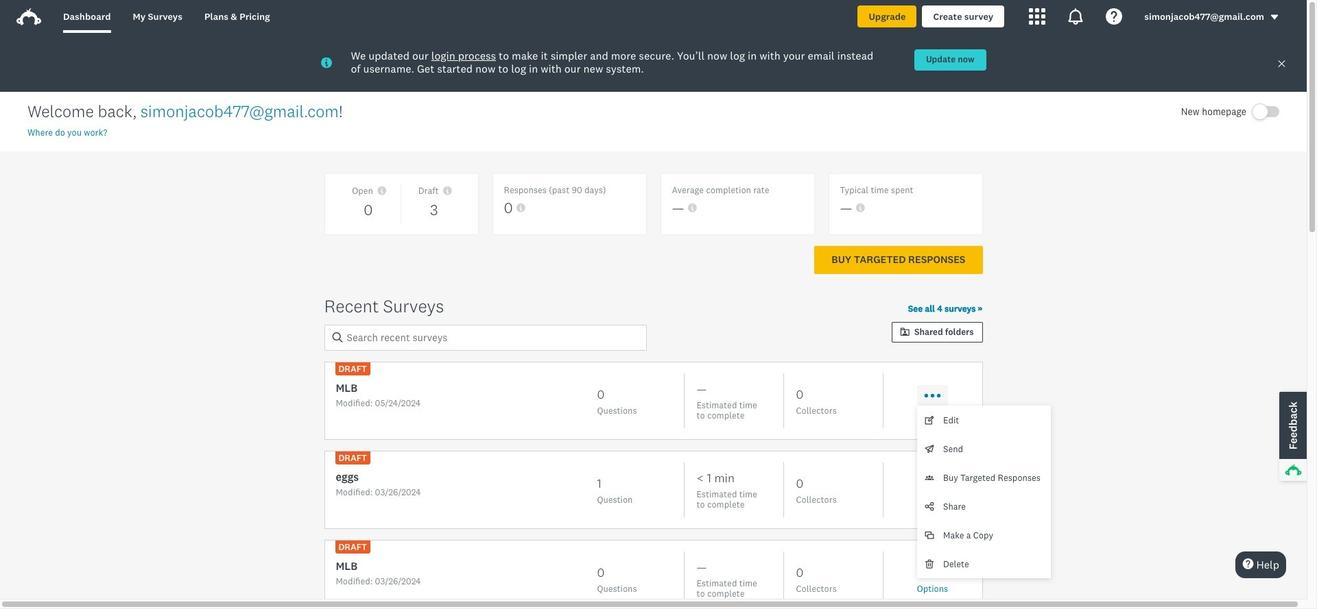 Task type: describe. For each thing, give the bounding box(es) containing it.
surveymonkey logo image
[[16, 8, 41, 25]]

Search recent surveys text field
[[324, 325, 647, 351]]

help icon image
[[1106, 8, 1123, 25]]

2 products icon image from the left
[[1068, 8, 1084, 25]]



Task type: vqa. For each thing, say whether or not it's contained in the screenshot.
the x icon
yes



Task type: locate. For each thing, give the bounding box(es) containing it.
1 horizontal spatial products icon image
[[1068, 8, 1084, 25]]

dropdown arrow image
[[1270, 13, 1280, 22]]

x image
[[1278, 59, 1286, 68]]

products icon image
[[1029, 8, 1046, 25], [1068, 8, 1084, 25]]

1 products icon image from the left
[[1029, 8, 1046, 25]]

None field
[[324, 325, 647, 351]]

0 horizontal spatial products icon image
[[1029, 8, 1046, 25]]



